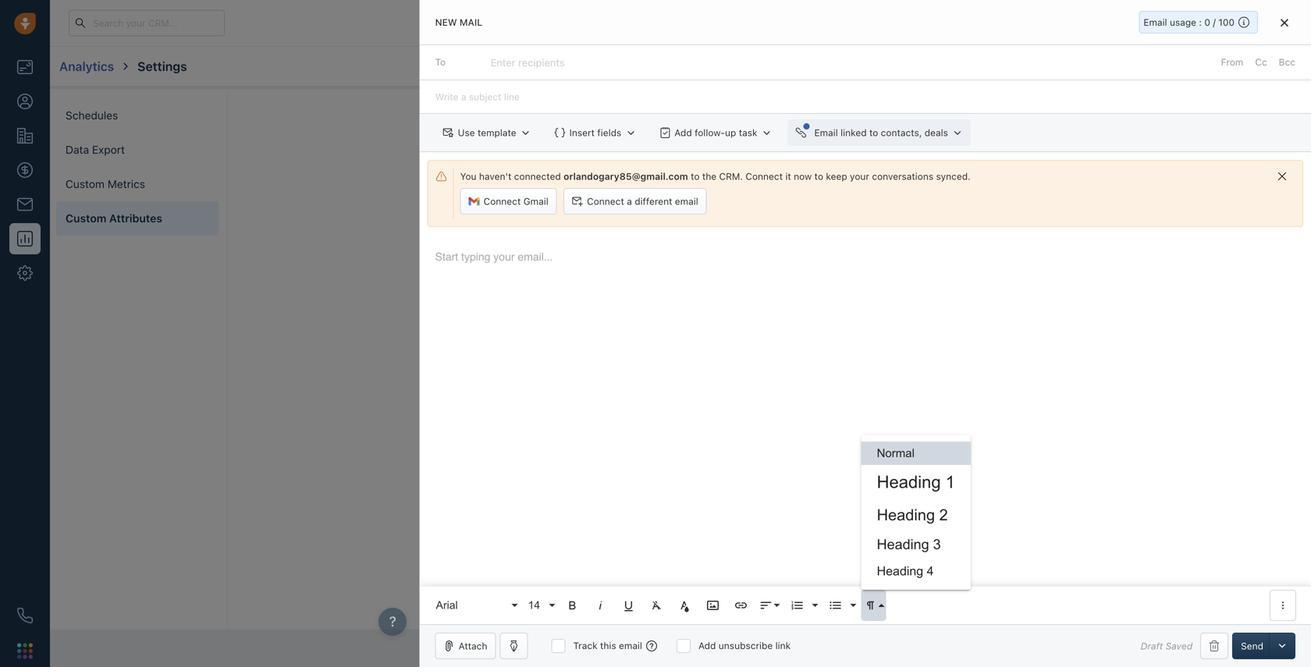 Task type: vqa. For each thing, say whether or not it's contained in the screenshot.
The Save BUTTON
no



Task type: describe. For each thing, give the bounding box(es) containing it.
email linked to contacts, deals button
[[788, 120, 971, 146]]

conversations
[[872, 171, 933, 182]]

new
[[435, 17, 457, 28]]

heading 4
[[877, 564, 934, 578]]

connect gmail
[[484, 196, 548, 207]]

usage
[[1170, 17, 1196, 28]]

phone element
[[9, 600, 41, 631]]

3
[[933, 537, 941, 553]]

heading for heading 4
[[877, 564, 923, 578]]

different
[[635, 196, 672, 207]]

attach
[[459, 641, 487, 652]]

0
[[1204, 17, 1210, 28]]

link
[[775, 640, 791, 651]]

track this email
[[573, 640, 642, 651]]

normal link
[[861, 442, 971, 465]]

connect a different email button
[[564, 188, 707, 215]]

now
[[794, 171, 812, 182]]

fields
[[597, 127, 621, 138]]

attach button
[[435, 633, 496, 659]]

heading 1
[[877, 473, 955, 492]]

you
[[460, 171, 476, 182]]

use template button
[[435, 120, 539, 146]]

synced.
[[936, 171, 971, 182]]

add for add follow-up task
[[674, 127, 692, 138]]

heading for heading 2
[[877, 506, 935, 524]]

normal
[[877, 447, 915, 460]]

send button
[[1232, 633, 1272, 659]]

cc
[[1255, 57, 1267, 68]]

14
[[528, 599, 540, 611]]

Enter recipients text field
[[491, 50, 568, 75]]

2 horizontal spatial connect
[[746, 171, 783, 182]]

orlandogary85@gmail.com
[[564, 171, 688, 182]]

add unsubscribe link
[[698, 640, 791, 651]]

keep
[[826, 171, 847, 182]]

heading 4 link
[[861, 559, 971, 584]]

heading 1 link
[[861, 465, 971, 499]]

send
[[1241, 641, 1263, 652]]

the
[[702, 171, 717, 182]]

1 horizontal spatial to
[[814, 171, 823, 182]]

new mail
[[435, 17, 482, 28]]

4
[[927, 564, 934, 578]]

2
[[939, 506, 948, 524]]

you haven't connected orlandogary85@gmail.com to the crm. connect it now to keep your conversations synced.
[[460, 171, 971, 182]]

more misc image
[[1276, 599, 1290, 613]]

:
[[1199, 17, 1202, 28]]

haven't
[[479, 171, 512, 182]]

insert
[[569, 127, 595, 138]]

arial button
[[430, 590, 519, 621]]

unsubscribe
[[719, 640, 773, 651]]

phone image
[[17, 608, 33, 624]]

heading for heading 1
[[877, 473, 941, 492]]

email for email usage : 0 / 100
[[1144, 17, 1167, 28]]

deals
[[925, 127, 948, 138]]

100
[[1218, 17, 1235, 28]]

crm.
[[719, 171, 743, 182]]

heading for heading 3
[[877, 537, 929, 553]]

template
[[478, 127, 516, 138]]

your
[[850, 171, 869, 182]]

task
[[739, 127, 757, 138]]

add for add unsubscribe link
[[698, 640, 716, 651]]

close image
[[1281, 18, 1288, 27]]

arial
[[436, 599, 458, 611]]

heading 3 link
[[861, 531, 971, 559]]

use
[[458, 127, 475, 138]]

follow-
[[695, 127, 725, 138]]

up
[[725, 127, 736, 138]]

email for email linked to contacts, deals
[[814, 127, 838, 138]]



Task type: locate. For each thing, give the bounding box(es) containing it.
saved
[[1166, 641, 1193, 652]]

contacts,
[[881, 127, 922, 138]]

draft
[[1141, 641, 1163, 652]]

0 vertical spatial email
[[1144, 17, 1167, 28]]

1 heading from the top
[[877, 473, 941, 492]]

add left unsubscribe
[[698, 640, 716, 651]]

0 vertical spatial add
[[674, 127, 692, 138]]

Write a subject line text field
[[420, 80, 1311, 113]]

connected
[[514, 171, 561, 182]]

add left follow-
[[674, 127, 692, 138]]

heading down normal link
[[877, 473, 941, 492]]

1 inside application
[[946, 473, 955, 492]]

0 horizontal spatial email
[[814, 127, 838, 138]]

heading 3
[[877, 537, 941, 553]]

connect down haven't
[[484, 196, 521, 207]]

it
[[785, 171, 791, 182]]

0 horizontal spatial connect
[[484, 196, 521, 207]]

1 up 2 on the bottom right of page
[[946, 473, 955, 492]]

1 vertical spatial add
[[698, 640, 716, 651]]

mail
[[460, 17, 482, 28]]

email left usage
[[1144, 17, 1167, 28]]

heading 2
[[877, 506, 948, 524]]

1 link
[[1192, 10, 1218, 36]]

email inside button
[[675, 196, 698, 207]]

1 horizontal spatial add
[[698, 640, 716, 651]]

email right the different
[[675, 196, 698, 207]]

gmail
[[523, 196, 548, 207]]

linked
[[841, 127, 867, 138]]

track
[[573, 640, 597, 651]]

2 horizontal spatial to
[[869, 127, 878, 138]]

to inside 'button'
[[869, 127, 878, 138]]

connect a different email
[[587, 196, 698, 207]]

2 heading from the top
[[877, 506, 935, 524]]

1 horizontal spatial connect
[[587, 196, 624, 207]]

heading up heading 4
[[877, 537, 929, 553]]

add
[[674, 127, 692, 138], [698, 640, 716, 651]]

use template
[[458, 127, 516, 138]]

4 heading from the top
[[877, 564, 923, 578]]

connect
[[746, 171, 783, 182], [484, 196, 521, 207], [587, 196, 624, 207]]

0 horizontal spatial 1
[[946, 473, 955, 492]]

0 horizontal spatial add
[[674, 127, 692, 138]]

1 vertical spatial email
[[619, 640, 642, 651]]

heading
[[877, 473, 941, 492], [877, 506, 935, 524], [877, 537, 929, 553], [877, 564, 923, 578]]

0 horizontal spatial to
[[691, 171, 700, 182]]

1 vertical spatial email
[[814, 127, 838, 138]]

email left linked
[[814, 127, 838, 138]]

1 horizontal spatial 1
[[1208, 12, 1213, 22]]

email right this
[[619, 640, 642, 651]]

heading 1 dialog
[[420, 0, 1311, 667]]

14 button
[[523, 590, 557, 621]]

1 horizontal spatial email
[[1144, 17, 1167, 28]]

add inside button
[[674, 127, 692, 138]]

email
[[1144, 17, 1167, 28], [814, 127, 838, 138]]

to right linked
[[869, 127, 878, 138]]

connect left it
[[746, 171, 783, 182]]

heading down heading 3
[[877, 564, 923, 578]]

a
[[627, 196, 632, 207]]

email
[[675, 196, 698, 207], [619, 640, 642, 651]]

0 vertical spatial email
[[675, 196, 698, 207]]

email usage : 0 / 100
[[1144, 17, 1235, 28]]

freshworks switcher image
[[17, 643, 33, 659]]

to
[[435, 57, 446, 68]]

to
[[869, 127, 878, 138], [691, 171, 700, 182], [814, 171, 823, 182]]

insert fields button
[[547, 120, 644, 146]]

email linked to contacts, deals
[[814, 127, 948, 138]]

add follow-up task
[[674, 127, 757, 138]]

1
[[1208, 12, 1213, 22], [946, 473, 955, 492]]

heading 2 link
[[861, 499, 971, 531]]

email inside email linked to contacts, deals 'button'
[[814, 127, 838, 138]]

bcc
[[1279, 57, 1295, 68]]

from
[[1221, 57, 1243, 68]]

1 left /
[[1208, 12, 1213, 22]]

to right now
[[814, 171, 823, 182]]

connect gmail button
[[460, 188, 557, 215]]

1 horizontal spatial email
[[675, 196, 698, 207]]

3 heading from the top
[[877, 537, 929, 553]]

connect for connect gmail
[[484, 196, 521, 207]]

add follow-up task button
[[652, 120, 780, 146]]

1 vertical spatial 1
[[946, 473, 955, 492]]

insert fields
[[569, 127, 621, 138]]

heading 1 application
[[420, 235, 1311, 624]]

0 vertical spatial 1
[[1208, 12, 1213, 22]]

draft saved
[[1141, 641, 1193, 652]]

this
[[600, 640, 616, 651]]

/
[[1213, 17, 1216, 28]]

to left the 'the'
[[691, 171, 700, 182]]

0 horizontal spatial email
[[619, 640, 642, 651]]

Search your CRM... text field
[[69, 10, 225, 36]]

connect left a
[[587, 196, 624, 207]]

heading up heading 3
[[877, 506, 935, 524]]

connect for connect a different email
[[587, 196, 624, 207]]



